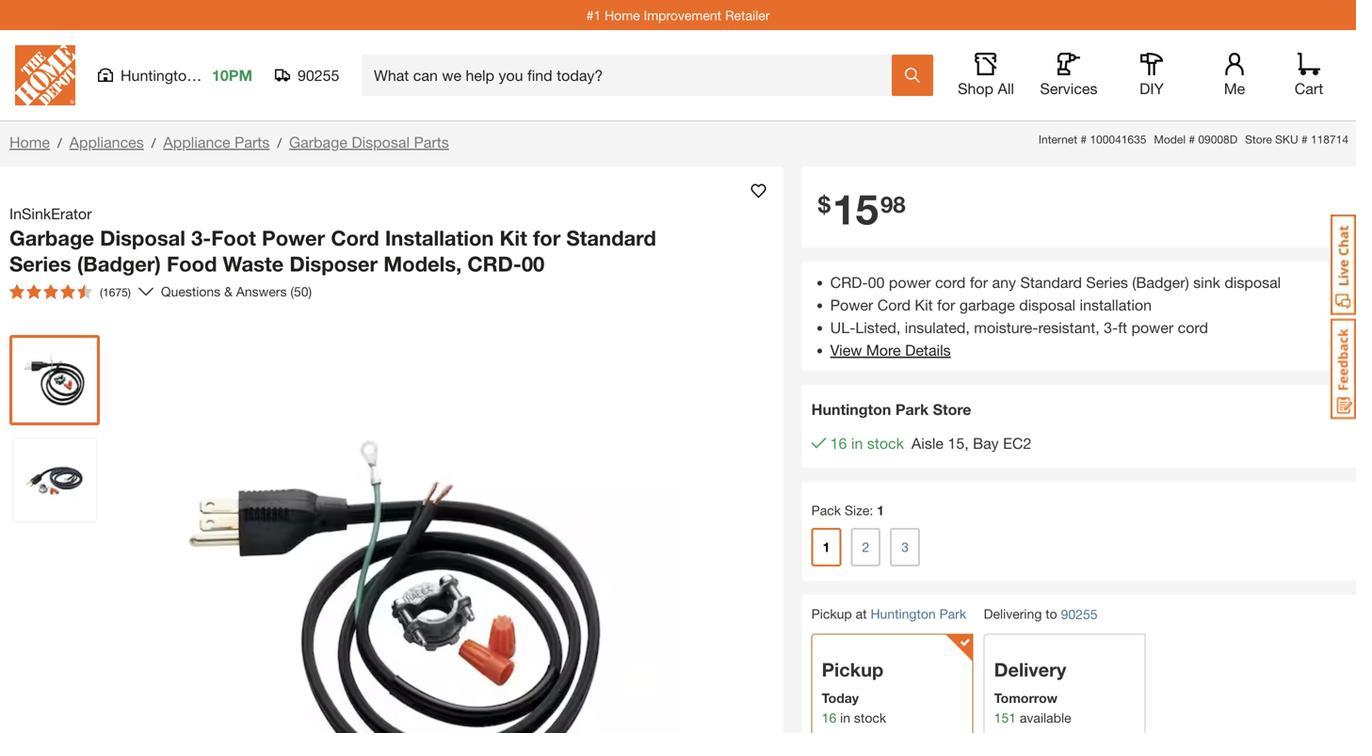 Task type: locate. For each thing, give the bounding box(es) containing it.
power right ft
[[1132, 319, 1174, 337]]

series up installation
[[1087, 274, 1129, 292]]

for
[[533, 226, 561, 251], [970, 274, 988, 292], [938, 296, 956, 314]]

90255 inside 90255 button
[[298, 66, 340, 84]]

00
[[522, 252, 545, 277], [868, 274, 885, 292]]

0 horizontal spatial crd-
[[468, 252, 522, 277]]

3- up food
[[191, 226, 211, 251]]

1 horizontal spatial cord
[[878, 296, 911, 314]]

16 inside pickup today 16 in stock
[[822, 711, 837, 726]]

118714
[[1311, 133, 1349, 146]]

0 vertical spatial pickup
[[812, 607, 852, 622]]

0 vertical spatial for
[[533, 226, 561, 251]]

1 horizontal spatial park
[[896, 401, 929, 419]]

0 vertical spatial park
[[199, 66, 230, 84]]

kit right installation
[[500, 226, 527, 251]]

1 horizontal spatial standard
[[1021, 274, 1082, 292]]

power
[[889, 274, 931, 292], [1132, 319, 1174, 337]]

1 horizontal spatial 3-
[[1104, 319, 1119, 337]]

2 parts from the left
[[414, 133, 449, 151]]

2 vertical spatial for
[[938, 296, 956, 314]]

3-
[[191, 226, 211, 251], [1104, 319, 1119, 337]]

series
[[9, 252, 71, 277], [1087, 274, 1129, 292]]

0 vertical spatial home
[[605, 7, 640, 23]]

1 vertical spatial stock
[[854, 711, 887, 726]]

0 vertical spatial power
[[889, 274, 931, 292]]

1 horizontal spatial home
[[605, 7, 640, 23]]

09008d
[[1199, 133, 1238, 146]]

0 horizontal spatial parts
[[235, 133, 270, 151]]

resistant,
[[1039, 319, 1100, 337]]

huntington up 16 in stock
[[812, 401, 892, 419]]

installation
[[1080, 296, 1152, 314]]

1 vertical spatial huntington
[[812, 401, 892, 419]]

1 vertical spatial pickup
[[822, 659, 884, 681]]

$ 15 98
[[818, 184, 906, 234]]

store left sku
[[1246, 133, 1273, 146]]

stock down today
[[854, 711, 887, 726]]

appliance parts link
[[163, 133, 270, 151]]

0 horizontal spatial power
[[889, 274, 931, 292]]

standard inside the insinkerator garbage disposal 3-foot power cord installation kit for standard series (badger) food waste disposer models, crd-00
[[567, 226, 656, 251]]

1 vertical spatial garbage
[[9, 226, 94, 251]]

0 horizontal spatial cord
[[331, 226, 379, 251]]

0 vertical spatial 16
[[831, 435, 847, 453]]

90255 up garbage disposal parts link
[[298, 66, 340, 84]]

insinkerator
[[9, 205, 92, 223]]

diy button
[[1122, 53, 1182, 98]]

me button
[[1205, 53, 1265, 98]]

0 horizontal spatial 90255
[[298, 66, 340, 84]]

today
[[822, 691, 859, 706]]

2 horizontal spatial #
[[1302, 133, 1308, 146]]

2 vertical spatial park
[[940, 607, 967, 622]]

1 vertical spatial 90255
[[1061, 607, 1098, 623]]

0 horizontal spatial for
[[533, 226, 561, 251]]

garbage
[[960, 296, 1015, 314]]

pickup inside pickup today 16 in stock
[[822, 659, 884, 681]]

0 horizontal spatial park
[[199, 66, 230, 84]]

0 horizontal spatial /
[[57, 135, 62, 151]]

pickup at huntington park
[[812, 607, 967, 622]]

00 inside the insinkerator garbage disposal 3-foot power cord installation kit for standard series (badger) food waste disposer models, crd-00
[[522, 252, 545, 277]]

cord
[[331, 226, 379, 251], [878, 296, 911, 314]]

# right sku
[[1302, 133, 1308, 146]]

90255 right to
[[1061, 607, 1098, 623]]

1 horizontal spatial power
[[1132, 319, 1174, 337]]

model
[[1155, 133, 1186, 146]]

(badger) up (1675)
[[77, 252, 161, 277]]

power up the disposer
[[262, 226, 325, 251]]

disposal
[[352, 133, 410, 151], [100, 226, 186, 251]]

0 vertical spatial 90255
[[298, 66, 340, 84]]

/
[[57, 135, 62, 151], [151, 135, 156, 151], [277, 135, 282, 151]]

1 horizontal spatial /
[[151, 135, 156, 151]]

insinkerator garbage disposal 3-foot power cord installation kit for standard series (badger) food waste disposer models, crd-00
[[9, 205, 656, 277]]

waste
[[223, 252, 284, 277]]

series up 4.5 stars image
[[9, 252, 71, 277]]

0 vertical spatial cord
[[331, 226, 379, 251]]

2 horizontal spatial /
[[277, 135, 282, 151]]

0 horizontal spatial 3-
[[191, 226, 211, 251]]

shop all
[[958, 80, 1015, 98]]

huntington right at
[[871, 607, 936, 622]]

1 vertical spatial 1
[[823, 540, 830, 555]]

shop all button
[[956, 53, 1017, 98]]

garbage down 90255 button at the top left of the page
[[289, 133, 348, 151]]

0 horizontal spatial garbage
[[9, 226, 94, 251]]

1 vertical spatial disposal
[[1020, 296, 1076, 314]]

ul-
[[831, 319, 856, 337]]

1 vertical spatial standard
[[1021, 274, 1082, 292]]

(badger) inside the insinkerator garbage disposal 3-foot power cord installation kit for standard series (badger) food waste disposer models, crd-00
[[77, 252, 161, 277]]

0 horizontal spatial series
[[9, 252, 71, 277]]

0 vertical spatial 3-
[[191, 226, 211, 251]]

pickup left at
[[812, 607, 852, 622]]

to
[[1046, 607, 1058, 622]]

black insinkerator garbage disposal parts 09008d 64.0 image
[[13, 339, 96, 422]]

pickup up today
[[822, 659, 884, 681]]

cart link
[[1289, 53, 1330, 98]]

listed,
[[856, 319, 901, 337]]

0 horizontal spatial store
[[933, 401, 972, 419]]

power up ul-
[[831, 296, 874, 314]]

1
[[877, 503, 885, 519], [823, 540, 830, 555]]

sku
[[1276, 133, 1299, 146]]

0 horizontal spatial kit
[[500, 226, 527, 251]]

1 button
[[812, 528, 842, 567]]

food
[[167, 252, 217, 277]]

:
[[870, 503, 874, 519]]

0 vertical spatial garbage
[[289, 133, 348, 151]]

1 horizontal spatial cord
[[1178, 319, 1209, 337]]

1 down pack
[[823, 540, 830, 555]]

power up insulated,
[[889, 274, 931, 292]]

0 horizontal spatial cord
[[936, 274, 966, 292]]

0 horizontal spatial disposal
[[1020, 296, 1076, 314]]

3
[[902, 540, 909, 555]]

crd- down installation
[[468, 252, 522, 277]]

16 down today
[[822, 711, 837, 726]]

improvement
[[644, 7, 722, 23]]

/ right appliance parts link at top left
[[277, 135, 282, 151]]

# right 'model'
[[1189, 133, 1196, 146]]

black insinkerator garbage disposal parts 09008d c3.1 image
[[13, 439, 96, 522]]

home right #1
[[605, 7, 640, 23]]

park up aisle at the right bottom
[[896, 401, 929, 419]]

home down the home depot logo
[[9, 133, 50, 151]]

1 vertical spatial home
[[9, 133, 50, 151]]

16 in stock
[[831, 435, 904, 453]]

#1
[[587, 7, 601, 23]]

&
[[224, 284, 233, 300]]

1 horizontal spatial series
[[1087, 274, 1129, 292]]

/ right the home link
[[57, 135, 62, 151]]

0 horizontal spatial (badger)
[[77, 252, 161, 277]]

shop
[[958, 80, 994, 98]]

cord up garbage
[[936, 274, 966, 292]]

power inside crd-00 power cord for any standard series (badger) sink disposal power cord kit for garbage disposal installation ul-listed, insulated, moisture-resistant, 3-ft power cord view more details
[[831, 296, 874, 314]]

park
[[199, 66, 230, 84], [896, 401, 929, 419], [940, 607, 967, 622]]

$
[[818, 191, 831, 218]]

1 vertical spatial power
[[831, 296, 874, 314]]

0 vertical spatial disposal
[[1225, 274, 1282, 292]]

park up appliance parts link at top left
[[199, 66, 230, 84]]

insinkerator link
[[9, 203, 99, 225]]

0 horizontal spatial 1
[[823, 540, 830, 555]]

crd-
[[468, 252, 522, 277], [831, 274, 868, 292]]

#
[[1081, 133, 1087, 146], [1189, 133, 1196, 146], [1302, 133, 1308, 146]]

disposal right sink
[[1225, 274, 1282, 292]]

(badger)
[[77, 252, 161, 277], [1133, 274, 1190, 292]]

0 vertical spatial store
[[1246, 133, 1273, 146]]

# right internet
[[1081, 133, 1087, 146]]

1 vertical spatial disposal
[[100, 226, 186, 251]]

16
[[831, 435, 847, 453], [822, 711, 837, 726]]

cord down sink
[[1178, 319, 1209, 337]]

15
[[833, 184, 879, 234]]

(badger) left sink
[[1133, 274, 1190, 292]]

power
[[262, 226, 325, 251], [831, 296, 874, 314]]

3- inside the insinkerator garbage disposal 3-foot power cord installation kit for standard series (badger) food waste disposer models, crd-00
[[191, 226, 211, 251]]

1 horizontal spatial parts
[[414, 133, 449, 151]]

1 vertical spatial for
[[970, 274, 988, 292]]

1 vertical spatial 3-
[[1104, 319, 1119, 337]]

0 vertical spatial kit
[[500, 226, 527, 251]]

0 vertical spatial disposal
[[352, 133, 410, 151]]

1 # from the left
[[1081, 133, 1087, 146]]

1 horizontal spatial (badger)
[[1133, 274, 1190, 292]]

kit up insulated,
[[915, 296, 933, 314]]

0 horizontal spatial 00
[[522, 252, 545, 277]]

0 vertical spatial huntington
[[121, 66, 195, 84]]

cord up listed,
[[878, 296, 911, 314]]

1 vertical spatial power
[[1132, 319, 1174, 337]]

stock down huntington park store
[[868, 435, 904, 453]]

appliances link
[[69, 133, 144, 151]]

151
[[995, 711, 1017, 726]]

1 right : at the right bottom of page
[[877, 503, 885, 519]]

3- down installation
[[1104, 319, 1119, 337]]

questions
[[161, 284, 221, 300]]

at
[[856, 607, 867, 622]]

1 vertical spatial park
[[896, 401, 929, 419]]

1 horizontal spatial #
[[1189, 133, 1196, 146]]

details
[[905, 341, 951, 359]]

cord
[[936, 274, 966, 292], [1178, 319, 1209, 337]]

park left delivering
[[940, 607, 967, 622]]

cord up the disposer
[[331, 226, 379, 251]]

1 horizontal spatial disposal
[[1225, 274, 1282, 292]]

16 down huntington park store
[[831, 435, 847, 453]]

2 vertical spatial huntington
[[871, 607, 936, 622]]

0 horizontal spatial standard
[[567, 226, 656, 251]]

kit inside the insinkerator garbage disposal 3-foot power cord installation kit for standard series (badger) food waste disposer models, crd-00
[[500, 226, 527, 251]]

standard
[[567, 226, 656, 251], [1021, 274, 1082, 292]]

park for huntington park
[[199, 66, 230, 84]]

1 horizontal spatial garbage
[[289, 133, 348, 151]]

0 vertical spatial standard
[[567, 226, 656, 251]]

pickup
[[812, 607, 852, 622], [822, 659, 884, 681]]

10pm
[[212, 66, 252, 84]]

1 vertical spatial in
[[841, 711, 851, 726]]

1 vertical spatial cord
[[878, 296, 911, 314]]

size
[[845, 503, 870, 519]]

/ left 'appliance'
[[151, 135, 156, 151]]

90255
[[298, 66, 340, 84], [1061, 607, 1098, 623]]

power inside the insinkerator garbage disposal 3-foot power cord installation kit for standard series (badger) food waste disposer models, crd-00
[[262, 226, 325, 251]]

1 inside button
[[823, 540, 830, 555]]

1 vertical spatial kit
[[915, 296, 933, 314]]

home
[[605, 7, 640, 23], [9, 133, 50, 151]]

0 horizontal spatial power
[[262, 226, 325, 251]]

crd- up ul-
[[831, 274, 868, 292]]

0 vertical spatial stock
[[868, 435, 904, 453]]

1 vertical spatial 16
[[822, 711, 837, 726]]

0 horizontal spatial #
[[1081, 133, 1087, 146]]

0 horizontal spatial disposal
[[100, 226, 186, 251]]

1 horizontal spatial crd-
[[831, 274, 868, 292]]

2 horizontal spatial park
[[940, 607, 967, 622]]

1 horizontal spatial power
[[831, 296, 874, 314]]

in
[[852, 435, 863, 453], [841, 711, 851, 726]]

internet
[[1039, 133, 1078, 146]]

huntington left the 10pm
[[121, 66, 195, 84]]

cord inside crd-00 power cord for any standard series (badger) sink disposal power cord kit for garbage disposal installation ul-listed, insulated, moisture-resistant, 3-ft power cord view more details
[[878, 296, 911, 314]]

2 / from the left
[[151, 135, 156, 151]]

in down huntington park store
[[852, 435, 863, 453]]

store up 15, at the right bottom
[[933, 401, 972, 419]]

1 horizontal spatial 90255
[[1061, 607, 1098, 623]]

0 vertical spatial power
[[262, 226, 325, 251]]

3 # from the left
[[1302, 133, 1308, 146]]

1 horizontal spatial kit
[[915, 296, 933, 314]]

garbage down insinkerator
[[9, 226, 94, 251]]

appliances
[[69, 133, 144, 151]]

in down today
[[841, 711, 851, 726]]

disposal up resistant,
[[1020, 296, 1076, 314]]

1 horizontal spatial 1
[[877, 503, 885, 519]]

1 horizontal spatial 00
[[868, 274, 885, 292]]



Task type: describe. For each thing, give the bounding box(es) containing it.
00 inside crd-00 power cord for any standard series (badger) sink disposal power cord kit for garbage disposal installation ul-listed, insulated, moisture-resistant, 3-ft power cord view more details
[[868, 274, 885, 292]]

answers
[[236, 284, 287, 300]]

sink
[[1194, 274, 1221, 292]]

stock inside pickup today 16 in stock
[[854, 711, 887, 726]]

2 # from the left
[[1189, 133, 1196, 146]]

0 vertical spatial in
[[852, 435, 863, 453]]

models,
[[384, 252, 462, 277]]

(badger) inside crd-00 power cord for any standard series (badger) sink disposal power cord kit for garbage disposal installation ul-listed, insulated, moisture-resistant, 3-ft power cord view more details
[[1133, 274, 1190, 292]]

bay
[[973, 435, 999, 453]]

90255 button
[[275, 66, 340, 85]]

appliance
[[163, 133, 230, 151]]

0 vertical spatial cord
[[936, 274, 966, 292]]

cart
[[1295, 80, 1324, 98]]

disposer
[[290, 252, 378, 277]]

90255 link
[[1061, 605, 1098, 625]]

internet # 100041635 model # 09008d store sku # 118714
[[1039, 133, 1349, 146]]

moisture-
[[974, 319, 1039, 337]]

park for huntington park store
[[896, 401, 929, 419]]

aisle 15, bay ec2
[[912, 435, 1032, 453]]

services
[[1041, 80, 1098, 98]]

standard inside crd-00 power cord for any standard series (badger) sink disposal power cord kit for garbage disposal installation ul-listed, insulated, moisture-resistant, 3-ft power cord view more details
[[1021, 274, 1082, 292]]

0 horizontal spatial home
[[9, 133, 50, 151]]

live chat image
[[1331, 215, 1357, 316]]

available
[[1020, 711, 1072, 726]]

1 vertical spatial store
[[933, 401, 972, 419]]

me
[[1225, 80, 1246, 98]]

2
[[862, 540, 870, 555]]

(1675) link
[[2, 277, 153, 307]]

ft
[[1119, 319, 1128, 337]]

90255 inside delivering to 90255
[[1061, 607, 1098, 623]]

#1 home improvement retailer
[[587, 7, 770, 23]]

garbage inside the insinkerator garbage disposal 3-foot power cord installation kit for standard series (badger) food waste disposer models, crd-00
[[9, 226, 94, 251]]

pickup for pickup today 16 in stock
[[822, 659, 884, 681]]

crd-00 power cord for any standard series (badger) sink disposal power cord kit for garbage disposal installation ul-listed, insulated, moisture-resistant, 3-ft power cord view more details
[[831, 274, 1282, 359]]

more
[[867, 341, 901, 359]]

1 / from the left
[[57, 135, 62, 151]]

crd- inside crd-00 power cord for any standard series (badger) sink disposal power cord kit for garbage disposal installation ul-listed, insulated, moisture-resistant, 3-ft power cord view more details
[[831, 274, 868, 292]]

huntington park store
[[812, 401, 972, 419]]

all
[[998, 80, 1015, 98]]

delivery
[[995, 659, 1067, 681]]

aisle
[[912, 435, 944, 453]]

home link
[[9, 133, 50, 151]]

installation
[[385, 226, 494, 251]]

the home depot logo image
[[15, 45, 75, 106]]

1 horizontal spatial disposal
[[352, 133, 410, 151]]

series inside crd-00 power cord for any standard series (badger) sink disposal power cord kit for garbage disposal installation ul-listed, insulated, moisture-resistant, 3-ft power cord view more details
[[1087, 274, 1129, 292]]

any
[[993, 274, 1017, 292]]

huntington for huntington park
[[121, 66, 195, 84]]

disposal inside the insinkerator garbage disposal 3-foot power cord installation kit for standard series (badger) food waste disposer models, crd-00
[[100, 226, 186, 251]]

retailer
[[725, 7, 770, 23]]

2 button
[[851, 528, 881, 567]]

foot
[[211, 226, 256, 251]]

view
[[831, 341, 862, 359]]

huntington park button
[[871, 607, 967, 622]]

delivering
[[984, 607, 1042, 622]]

ec2
[[1004, 435, 1032, 453]]

1 parts from the left
[[235, 133, 270, 151]]

What can we help you find today? search field
[[374, 56, 891, 95]]

home / appliances / appliance parts / garbage disposal parts
[[9, 133, 449, 151]]

questions & answers (50)
[[161, 284, 312, 300]]

delivering to 90255
[[984, 607, 1098, 623]]

1 horizontal spatial for
[[938, 296, 956, 314]]

2 horizontal spatial for
[[970, 274, 988, 292]]

series inside the insinkerator garbage disposal 3-foot power cord installation kit for standard series (badger) food waste disposer models, crd-00
[[9, 252, 71, 277]]

pickup for pickup at huntington park
[[812, 607, 852, 622]]

0 vertical spatial 1
[[877, 503, 885, 519]]

(1675)
[[100, 286, 131, 299]]

pack
[[812, 503, 841, 519]]

(1675) button
[[2, 277, 138, 307]]

98
[[881, 191, 906, 218]]

1 horizontal spatial store
[[1246, 133, 1273, 146]]

feedback link image
[[1331, 318, 1357, 420]]

huntington park
[[121, 66, 230, 84]]

view more details link
[[831, 341, 951, 359]]

in inside pickup today 16 in stock
[[841, 711, 851, 726]]

4.5 stars image
[[9, 285, 92, 300]]

1 vertical spatial cord
[[1178, 319, 1209, 337]]

huntington for huntington park store
[[812, 401, 892, 419]]

kit inside crd-00 power cord for any standard series (badger) sink disposal power cord kit for garbage disposal installation ul-listed, insulated, moisture-resistant, 3-ft power cord view more details
[[915, 296, 933, 314]]

pickup today 16 in stock
[[822, 659, 887, 726]]

delivery tomorrow 151 available
[[995, 659, 1072, 726]]

(50)
[[290, 284, 312, 300]]

services button
[[1039, 53, 1099, 98]]

15,
[[948, 435, 969, 453]]

pack size : 1
[[812, 503, 885, 519]]

diy
[[1140, 80, 1164, 98]]

tomorrow
[[995, 691, 1058, 706]]

for inside the insinkerator garbage disposal 3-foot power cord installation kit for standard series (badger) food waste disposer models, crd-00
[[533, 226, 561, 251]]

insulated,
[[905, 319, 970, 337]]

3 / from the left
[[277, 135, 282, 151]]

3 button
[[891, 528, 921, 567]]

crd- inside the insinkerator garbage disposal 3-foot power cord installation kit for standard series (badger) food waste disposer models, crd-00
[[468, 252, 522, 277]]

add to list image
[[752, 184, 767, 199]]

cord inside the insinkerator garbage disposal 3-foot power cord installation kit for standard series (badger) food waste disposer models, crd-00
[[331, 226, 379, 251]]

100041635
[[1090, 133, 1147, 146]]

garbage disposal parts link
[[289, 133, 449, 151]]

3- inside crd-00 power cord for any standard series (badger) sink disposal power cord kit for garbage disposal installation ul-listed, insulated, moisture-resistant, 3-ft power cord view more details
[[1104, 319, 1119, 337]]



Task type: vqa. For each thing, say whether or not it's contained in the screenshot.
I in main content
no



